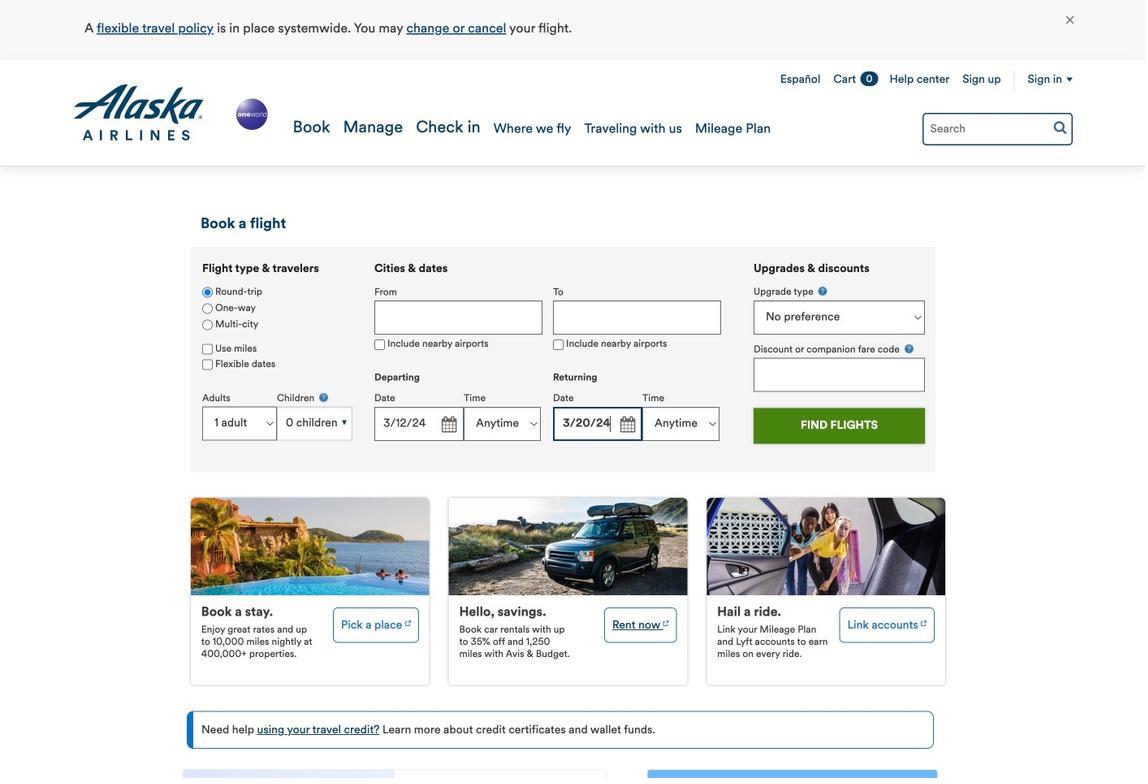 Task type: vqa. For each thing, say whether or not it's contained in the screenshot.
text box
yes



Task type: locate. For each thing, give the bounding box(es) containing it.
group
[[191, 247, 363, 462], [374, 263, 732, 456], [754, 285, 925, 392]]

1 open datepicker image from the left
[[437, 413, 460, 436]]

None text field
[[374, 301, 543, 335], [754, 358, 925, 392], [553, 407, 642, 441], [374, 301, 543, 335], [754, 358, 925, 392], [553, 407, 642, 441]]

1 horizontal spatial open datepicker image
[[616, 413, 638, 436]]

1   radio from the top
[[202, 287, 213, 298]]

None checkbox
[[374, 339, 385, 350], [553, 339, 564, 350], [374, 339, 385, 350], [553, 339, 564, 350]]

  checkbox
[[202, 344, 213, 355]]

1 vertical spatial   radio
[[202, 303, 213, 314]]

book a stay image
[[405, 615, 411, 629]]

None checkbox
[[202, 359, 213, 370]]

2 vertical spatial   radio
[[202, 320, 213, 330]]

0 vertical spatial   radio
[[202, 287, 213, 298]]

header nav bar navigation
[[0, 60, 1145, 167]]

rent now image
[[663, 615, 669, 629]]

0 horizontal spatial open datepicker image
[[437, 413, 460, 436]]

  radio
[[202, 287, 213, 298], [202, 303, 213, 314], [202, 320, 213, 330]]

photo of an suv driving towards a mountain image
[[449, 498, 687, 595]]

None text field
[[553, 301, 721, 335], [374, 407, 464, 441], [553, 301, 721, 335], [374, 407, 464, 441]]

option group
[[202, 285, 353, 334]]

open datepicker image
[[437, 413, 460, 436], [616, 413, 638, 436]]

None submit
[[754, 408, 925, 444]]

2 open datepicker image from the left
[[616, 413, 638, 436]]



Task type: describe. For each thing, give the bounding box(es) containing it.
alaska airlines logo image
[[72, 84, 205, 141]]

2 horizontal spatial group
[[754, 285, 925, 392]]

2   radio from the top
[[202, 303, 213, 314]]

book rides image
[[921, 615, 927, 629]]

oneworld logo image
[[233, 95, 271, 133]]

photo of a hotel with a swimming pool and palm trees image
[[191, 498, 429, 595]]

some kids opening a door image
[[707, 498, 945, 595]]

search button image
[[1053, 120, 1067, 134]]

3   radio from the top
[[202, 320, 213, 330]]

0 horizontal spatial group
[[191, 247, 363, 462]]

1 horizontal spatial group
[[374, 263, 732, 456]]

Search text field
[[923, 113, 1073, 145]]



